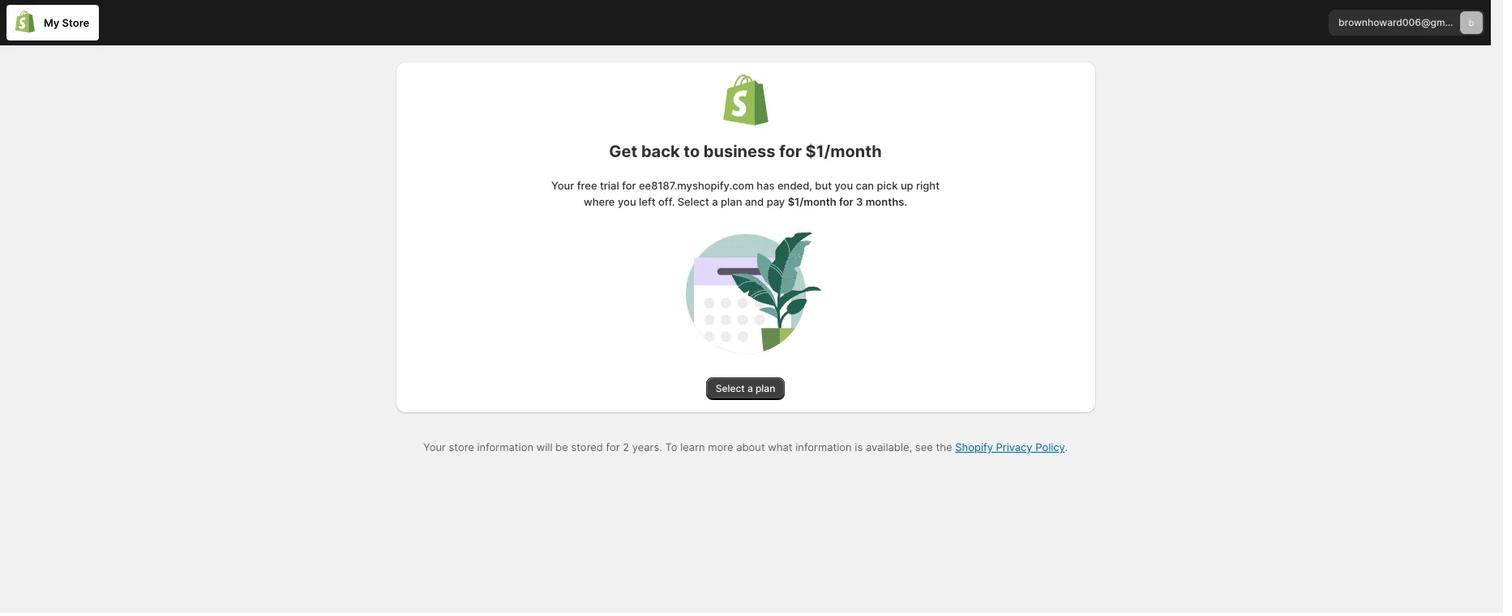 Task type: vqa. For each thing, say whether or not it's contained in the screenshot.
first   text box from the top of the page
no



Task type: locate. For each thing, give the bounding box(es) containing it.
plan for select a plan
[[756, 383, 776, 395]]

shopify privacy policy link
[[956, 441, 1065, 454]]

select down ee8187.myshopify.com
[[678, 195, 709, 208]]

information left the will at the bottom left of the page
[[477, 441, 534, 454]]

your store information will be stored for 2 years. to learn more about what information is available, see the shopify privacy policy .
[[423, 441, 1068, 454]]

my store link
[[6, 5, 99, 41]]

your
[[552, 179, 574, 192], [423, 441, 446, 454]]

a for select a plan
[[748, 383, 753, 395]]

$1/month down the but
[[788, 195, 837, 208]]

1 information from the left
[[477, 441, 534, 454]]

$1/month
[[806, 142, 882, 161], [788, 195, 837, 208]]

0 horizontal spatial information
[[477, 441, 534, 454]]

0 vertical spatial a
[[712, 195, 718, 208]]

and
[[745, 195, 764, 208]]

0 vertical spatial plan
[[721, 195, 742, 208]]

select inside select a plan link
[[716, 383, 745, 395]]

0 vertical spatial $1/month
[[806, 142, 882, 161]]

to
[[684, 142, 700, 161]]

1 vertical spatial you
[[618, 195, 636, 208]]

shopify logo image
[[723, 75, 768, 126]]

1 horizontal spatial information
[[796, 441, 852, 454]]

your left free
[[552, 179, 574, 192]]

1 horizontal spatial select
[[716, 383, 745, 395]]

get back to business for $1/month
[[609, 142, 882, 161]]

left
[[639, 195, 656, 208]]

select a plan
[[716, 383, 776, 395]]

ended,
[[778, 179, 813, 192]]

0 vertical spatial your
[[552, 179, 574, 192]]

plan
[[721, 195, 742, 208], [756, 383, 776, 395]]

0 horizontal spatial plan
[[721, 195, 742, 208]]

1 vertical spatial a
[[748, 383, 753, 395]]

for up ended,
[[780, 142, 802, 161]]

a down ee8187.myshopify.com
[[712, 195, 718, 208]]

you left left
[[618, 195, 636, 208]]

select up more
[[716, 383, 745, 395]]

for right trial
[[622, 179, 636, 192]]

ee8187.myshopify.com
[[639, 179, 754, 192]]

my store
[[44, 16, 89, 29]]

about
[[737, 441, 765, 454]]

. right privacy at the right bottom of the page
[[1065, 441, 1068, 454]]

select for select a plan and pay $1/month for 3 months .
[[678, 195, 709, 208]]

1 horizontal spatial plan
[[756, 383, 776, 395]]

0 horizontal spatial select
[[678, 195, 709, 208]]

0 horizontal spatial your
[[423, 441, 446, 454]]

your left "store"
[[423, 441, 446, 454]]

a up about
[[748, 383, 753, 395]]

select for select a plan
[[716, 383, 745, 395]]

.
[[905, 195, 908, 208], [1065, 441, 1068, 454]]

get
[[609, 142, 638, 161]]

can
[[856, 179, 874, 192]]

to
[[665, 441, 678, 454]]

available,
[[866, 441, 913, 454]]

where
[[584, 195, 615, 208]]

what
[[768, 441, 793, 454]]

more
[[708, 441, 734, 454]]

1 vertical spatial $1/month
[[788, 195, 837, 208]]

trial
[[600, 179, 619, 192]]

for
[[780, 142, 802, 161], [622, 179, 636, 192], [839, 195, 854, 208], [606, 441, 620, 454]]

select
[[678, 195, 709, 208], [716, 383, 745, 395]]

brownhoward006@gmail.com
[[1339, 16, 1479, 28]]

plan left and
[[721, 195, 742, 208]]

a
[[712, 195, 718, 208], [748, 383, 753, 395]]

information left is
[[796, 441, 852, 454]]

0 horizontal spatial .
[[905, 195, 908, 208]]

your inside "your free trial for ee8187.myshopify.com has ended, but you can pick up right where you left off."
[[552, 179, 574, 192]]

1 horizontal spatial your
[[552, 179, 574, 192]]

for left 2
[[606, 441, 620, 454]]

1 vertical spatial your
[[423, 441, 446, 454]]

0 vertical spatial select
[[678, 195, 709, 208]]

years.
[[632, 441, 662, 454]]

you
[[835, 179, 853, 192], [618, 195, 636, 208]]

0 vertical spatial .
[[905, 195, 908, 208]]

plan for select a plan and pay $1/month for 3 months .
[[721, 195, 742, 208]]

$1/month up the but
[[806, 142, 882, 161]]

your for your store information will be stored for 2 years. to learn more about what information is available, see the shopify privacy policy .
[[423, 441, 446, 454]]

1 horizontal spatial a
[[748, 383, 753, 395]]

information
[[477, 441, 534, 454], [796, 441, 852, 454]]

. down up
[[905, 195, 908, 208]]

plan up about
[[756, 383, 776, 395]]

you right the but
[[835, 179, 853, 192]]

0 vertical spatial you
[[835, 179, 853, 192]]

0 horizontal spatial a
[[712, 195, 718, 208]]

policy
[[1036, 441, 1065, 454]]

1 vertical spatial .
[[1065, 441, 1068, 454]]

shopify
[[956, 441, 993, 454]]

1 vertical spatial plan
[[756, 383, 776, 395]]

1 vertical spatial select
[[716, 383, 745, 395]]

privacy
[[996, 441, 1033, 454]]



Task type: describe. For each thing, give the bounding box(es) containing it.
your for your free trial for ee8187.myshopify.com has ended, but you can pick up right where you left off.
[[552, 179, 574, 192]]

2 information from the left
[[796, 441, 852, 454]]

but
[[815, 179, 832, 192]]

learn
[[681, 441, 705, 454]]

right
[[917, 179, 940, 192]]

select a plan link
[[706, 378, 785, 401]]

up
[[901, 179, 914, 192]]

store
[[62, 16, 89, 29]]

1 horizontal spatial .
[[1065, 441, 1068, 454]]

be
[[556, 441, 568, 454]]

is
[[855, 441, 863, 454]]

0 horizontal spatial you
[[618, 195, 636, 208]]

3
[[856, 195, 863, 208]]

pick
[[877, 179, 898, 192]]

brownhoward006@gmail.com image
[[1461, 11, 1483, 34]]

a for select a plan and pay $1/month for 3 months .
[[712, 195, 718, 208]]

select a plan and pay $1/month for 3 months .
[[675, 195, 908, 208]]

minimalist calendar icon enclosed within a circle, with a green plant sprouting next of it, depicting growth. image
[[648, 226, 844, 362]]

for inside "your free trial for ee8187.myshopify.com has ended, but you can pick up right where you left off."
[[622, 179, 636, 192]]

months
[[866, 195, 905, 208]]

pay
[[767, 195, 785, 208]]

the
[[936, 441, 953, 454]]

for left 3
[[839, 195, 854, 208]]

your free trial for ee8187.myshopify.com has ended, but you can pick up right where you left off.
[[552, 179, 940, 208]]

back
[[641, 142, 680, 161]]

stored
[[571, 441, 603, 454]]

see
[[916, 441, 933, 454]]

free
[[577, 179, 597, 192]]

my
[[44, 16, 59, 29]]

$1/month for for
[[806, 142, 882, 161]]

$1/month for pay
[[788, 195, 837, 208]]

2
[[623, 441, 629, 454]]

store
[[449, 441, 474, 454]]

has
[[757, 179, 775, 192]]

1 horizontal spatial you
[[835, 179, 853, 192]]

off.
[[659, 195, 675, 208]]

business
[[704, 142, 776, 161]]

will
[[537, 441, 553, 454]]



